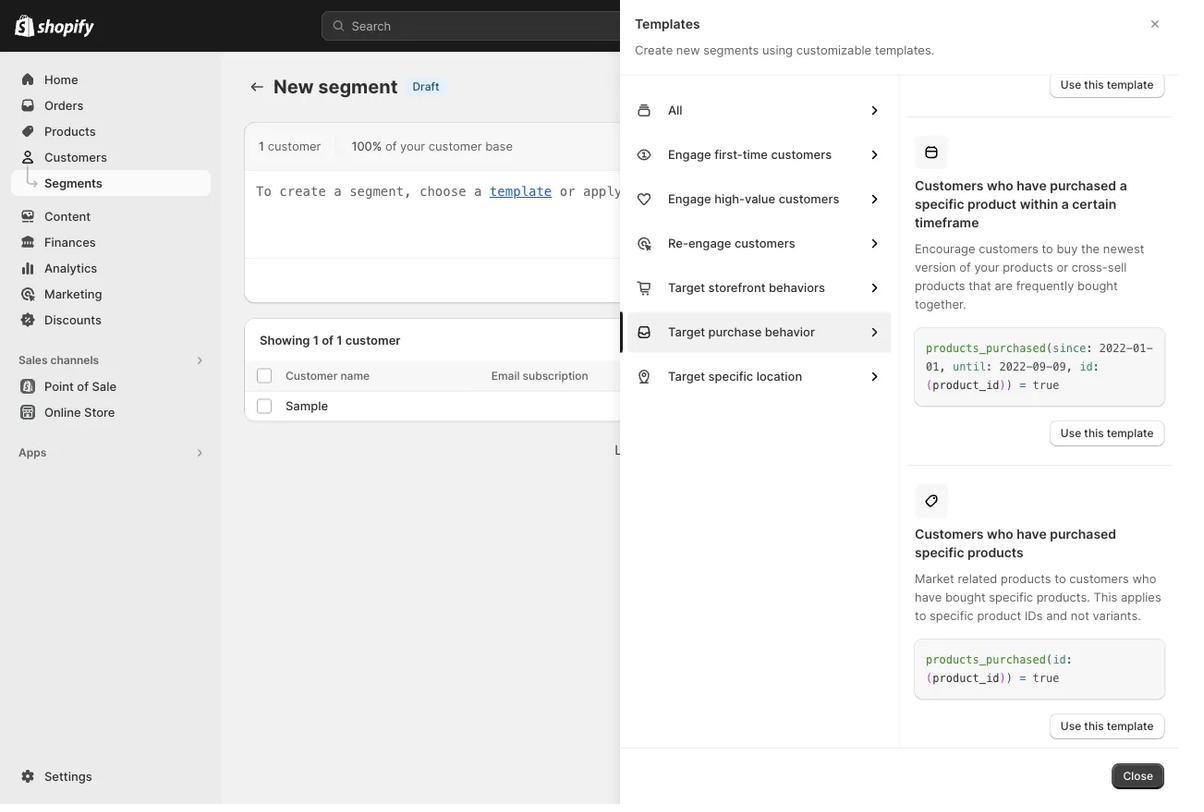 Task type: describe. For each thing, give the bounding box(es) containing it.
behavior
[[765, 325, 815, 339]]

base
[[486, 139, 513, 153]]

product inside customers who have purchased a specific product within a certain timeframe
[[968, 196, 1017, 212]]

amount spent
[[986, 369, 1060, 382]]

0 orders
[[872, 399, 920, 413]]

target for target specific location
[[669, 369, 706, 384]]

related
[[958, 571, 998, 586]]

segments link
[[11, 170, 211, 196]]

sample
[[286, 399, 328, 413]]

2 , from the left
[[1066, 361, 1073, 374]]

2022-09-09 ,
[[1000, 361, 1073, 374]]

all
[[669, 103, 683, 117]]

engage first-time customers
[[669, 147, 832, 162]]

use for customers who have purchased a specific product within a certain timeframe
[[1061, 427, 1082, 440]]

target storefront behaviors
[[669, 281, 826, 295]]

products_purchased ( since :
[[926, 342, 1093, 355]]

engage high-value customers button
[[628, 179, 892, 220]]

1 = from the top
[[1020, 379, 1026, 392]]

0 vertical spatial a
[[1120, 178, 1127, 194]]

2 horizontal spatial 1
[[337, 333, 343, 347]]

discounts
[[44, 313, 102, 327]]

customers for customers who have purchased specific products
[[915, 527, 984, 542]]

together.
[[915, 297, 966, 311]]

subscription
[[523, 369, 589, 382]]

engage high-value customers
[[669, 192, 840, 206]]

products up frequently
[[1003, 260, 1053, 274]]

sales
[[18, 354, 48, 367]]

re-engage customers
[[669, 236, 796, 251]]

apps
[[18, 446, 46, 460]]

who for products
[[987, 527, 1014, 542]]

use for customers who have purchased specific products
[[1061, 720, 1082, 733]]

specific down market
[[930, 608, 974, 623]]

have for specific
[[1017, 178, 1047, 194]]

re-
[[669, 236, 689, 251]]

newest
[[1103, 241, 1145, 256]]

market
[[915, 571, 955, 586]]

$0.00
[[986, 399, 1019, 413]]

home
[[44, 72, 78, 86]]

use this template for customers who have purchased a specific product within a certain timeframe
[[1061, 427, 1154, 440]]

are
[[995, 278, 1013, 293]]

time
[[743, 147, 768, 162]]

products up together.
[[915, 278, 965, 293]]

customers link
[[11, 144, 211, 170]]

encourage customers to buy the newest version of your products or cross-sell products that are frequently bought together.
[[915, 241, 1145, 311]]

purchase
[[709, 325, 762, 339]]

use this template button for customers who have purchased specific products
[[1050, 714, 1165, 740]]

sales channels button
[[11, 348, 211, 374]]

sample link
[[286, 397, 328, 416]]

target purchase behavior button
[[628, 312, 892, 353]]

market related products to customers who have bought specific products. this applies to specific product ids and not variants.
[[915, 571, 1162, 623]]

sales channels
[[18, 354, 99, 367]]

target for target storefront behaviors
[[669, 281, 706, 295]]

segments
[[44, 176, 103, 190]]

ids
[[1025, 608, 1043, 623]]

specific inside customers who have purchased a specific product within a certain timeframe
[[915, 196, 964, 212]]

customers inside the encourage customers to buy the newest version of your products or cross-sell products that are frequently bought together.
[[979, 241, 1039, 256]]

product inside market related products to customers who have bought specific products. this applies to specific product ids and not variants.
[[977, 608, 1022, 623]]

2 = from the top
[[1020, 672, 1026, 685]]

cross-
[[1072, 260, 1108, 274]]

search
[[352, 18, 391, 33]]

products_purchased for products_purchased ( id :
[[926, 654, 1046, 667]]

target specific location button
[[628, 356, 892, 397]]

customers inside "button"
[[735, 236, 796, 251]]

2 true from the top
[[1033, 672, 1060, 685]]

purchased for customers who have purchased specific products
[[1050, 527, 1117, 542]]

orders
[[883, 399, 920, 413]]

showing 1 of 1 customer
[[260, 333, 401, 347]]

( product_id ) )
[[926, 672, 1013, 685]]

close
[[1124, 770, 1154, 783]]

create new segments using customizable templates.
[[635, 43, 935, 57]]

1 true from the top
[[1033, 379, 1060, 392]]

products inside market related products to customers who have bought specific products. this applies to specific product ids and not variants.
[[1001, 571, 1051, 586]]

: inside "id : ( product_id ) )"
[[1093, 361, 1100, 374]]

discounts link
[[11, 307, 211, 333]]

new
[[677, 43, 701, 57]]

customers who have purchased a specific product within a certain timeframe
[[915, 178, 1127, 231]]

use this template button for customers who have purchased a specific product within a certain timeframe
[[1050, 421, 1165, 447]]

1 template from the top
[[1107, 78, 1154, 92]]

products_purchased ( id :
[[926, 654, 1073, 667]]

segments
[[704, 43, 760, 57]]

draft
[[413, 80, 440, 93]]

buy
[[1057, 241, 1078, 256]]

2 vertical spatial of
[[322, 333, 334, 347]]

2022- for 01-
[[1100, 342, 1133, 355]]

products_purchased for products_purchased ( since :
[[926, 342, 1046, 355]]

engage
[[689, 236, 732, 251]]

to inside the encourage customers to buy the newest version of your products or cross-sell products that are frequently bought together.
[[1042, 241, 1054, 256]]

shopify image
[[37, 19, 95, 37]]

frequently
[[1016, 278, 1074, 293]]

search button
[[322, 11, 858, 41]]

2 horizontal spatial to
[[1055, 571, 1066, 586]]

create
[[635, 43, 673, 57]]

more
[[653, 442, 684, 458]]

template for customers who have purchased specific products
[[1107, 720, 1154, 733]]

home link
[[11, 67, 211, 92]]

templates
[[635, 16, 701, 32]]

storefront
[[709, 281, 766, 295]]

specific inside customers who have purchased specific products
[[915, 545, 964, 561]]

first-
[[715, 147, 743, 162]]

09-
[[1033, 361, 1053, 374]]

of inside the encourage customers to buy the newest version of your products or cross-sell products that are frequently bought together.
[[960, 260, 971, 274]]

purchased for customers who have purchased a specific product within a certain timeframe
[[1050, 178, 1117, 194]]

settings link
[[11, 764, 211, 790]]

1 horizontal spatial customer
[[346, 333, 401, 347]]

1 vertical spatial a
[[1062, 196, 1069, 212]]

showing
[[260, 333, 310, 347]]

use this template for customers who have purchased specific products
[[1061, 720, 1154, 733]]

your inside the encourage customers to buy the newest version of your products or cross-sell products that are frequently bought together.
[[975, 260, 1000, 274]]

using
[[763, 43, 793, 57]]

apps button
[[11, 440, 211, 466]]



Task type: vqa. For each thing, say whether or not it's contained in the screenshot.
top Add
no



Task type: locate. For each thing, give the bounding box(es) containing it.
1
[[259, 139, 264, 153], [313, 333, 319, 347], [337, 333, 343, 347]]

1 vertical spatial use this template
[[1061, 427, 1154, 440]]

a right 'within'
[[1062, 196, 1069, 212]]

new segment
[[274, 75, 398, 98]]

target specific location
[[669, 369, 803, 384]]

to down market
[[915, 608, 926, 623]]

channels
[[50, 354, 99, 367]]

2 vertical spatial to
[[915, 608, 926, 623]]

value
[[745, 192, 776, 206]]

of right showing
[[322, 333, 334, 347]]

0 vertical spatial target
[[669, 281, 706, 295]]

id down since
[[1080, 361, 1093, 374]]

1 horizontal spatial of
[[386, 139, 397, 153]]

0 vertical spatial =
[[1020, 379, 1026, 392]]

a up newest
[[1120, 178, 1127, 194]]

and
[[1046, 608, 1068, 623]]

email
[[492, 369, 520, 382]]

products inside customers who have purchased specific products
[[968, 545, 1024, 561]]

2 use from the top
[[1061, 427, 1082, 440]]

= down 2022-09-09 ,
[[1020, 379, 1026, 392]]

)
[[1000, 379, 1006, 392], [1006, 379, 1013, 392], [1000, 672, 1006, 685], [1006, 672, 1013, 685]]

bought inside market related products to customers who have bought specific products. this applies to specific product ids and not variants.
[[945, 590, 986, 604]]

2022- for 09-
[[1000, 361, 1033, 374]]

bought
[[1078, 278, 1118, 293], [945, 590, 986, 604]]

0 vertical spatial to
[[1042, 241, 1054, 256]]

engage for engage first-time customers
[[669, 147, 712, 162]]

3 use this template from the top
[[1061, 720, 1154, 733]]

true down products_purchased ( id :
[[1033, 672, 1060, 685]]

target down target purchase behavior
[[669, 369, 706, 384]]

product_id inside "id : ( product_id ) )"
[[933, 379, 1000, 392]]

1 horizontal spatial your
[[975, 260, 1000, 274]]

customer left "base"
[[429, 139, 482, 153]]

2022- inside 2022-01- 01
[[1100, 342, 1133, 355]]

template for customers who have purchased a specific product within a certain timeframe
[[1107, 427, 1154, 440]]

high-
[[715, 192, 745, 206]]

09
[[1053, 361, 1066, 374]]

2022- down products_purchased ( since :
[[1000, 361, 1033, 374]]

engage
[[669, 147, 712, 162], [669, 192, 712, 206]]

customers right value
[[779, 192, 840, 206]]

that
[[969, 278, 992, 293]]

customer
[[268, 139, 321, 153], [429, 139, 482, 153], [346, 333, 401, 347]]

1 horizontal spatial to
[[1042, 241, 1054, 256]]

2 use this template from the top
[[1061, 427, 1154, 440]]

products_purchased
[[926, 342, 1046, 355], [926, 654, 1046, 667]]

2 target from the top
[[669, 325, 706, 339]]

customer down the new
[[268, 139, 321, 153]]

2 products_purchased from the top
[[926, 654, 1046, 667]]

01
[[926, 361, 939, 374]]

since
[[1053, 342, 1086, 355]]

0 horizontal spatial ,
[[939, 361, 946, 374]]

products up related
[[968, 545, 1024, 561]]

0 vertical spatial use this template
[[1061, 78, 1154, 92]]

specific up ids
[[989, 590, 1033, 604]]

0 vertical spatial product
[[968, 196, 1017, 212]]

target left purchase
[[669, 325, 706, 339]]

1 vertical spatial have
[[1017, 527, 1047, 542]]

2 horizontal spatial customer
[[429, 139, 482, 153]]

spent
[[1030, 369, 1060, 382]]

customizable
[[797, 43, 872, 57]]

who inside customers who have purchased specific products
[[987, 527, 1014, 542]]

engage left high-
[[669, 192, 712, 206]]

, down since
[[1066, 361, 1073, 374]]

3 this from the top
[[1085, 720, 1104, 733]]

id : ( product_id ) )
[[926, 361, 1100, 392]]

1 horizontal spatial ,
[[1066, 361, 1073, 374]]

0
[[872, 399, 880, 413]]

customers right time
[[772, 147, 832, 162]]

0 horizontal spatial id
[[1053, 654, 1066, 667]]

customers up are
[[979, 241, 1039, 256]]

target for target purchase behavior
[[669, 325, 706, 339]]

customers up segments
[[44, 150, 107, 164]]

1 vertical spatial =
[[1020, 672, 1026, 685]]

2 vertical spatial target
[[669, 369, 706, 384]]

=
[[1020, 379, 1026, 392], [1020, 672, 1026, 685]]

0 horizontal spatial a
[[1062, 196, 1069, 212]]

have inside customers who have purchased specific products
[[1017, 527, 1047, 542]]

1 vertical spatial template
[[1107, 427, 1154, 440]]

0 vertical spatial have
[[1017, 178, 1047, 194]]

0 vertical spatial who
[[987, 178, 1014, 194]]

1 vertical spatial product
[[977, 608, 1022, 623]]

specific
[[915, 196, 964, 212], [709, 369, 754, 384], [915, 545, 964, 561], [989, 590, 1033, 604], [930, 608, 974, 623]]

have down market
[[915, 590, 942, 604]]

customers up timeframe
[[915, 178, 984, 194]]

1 vertical spatial use
[[1061, 427, 1082, 440]]

product left ids
[[977, 608, 1022, 623]]

0 vertical spatial engage
[[669, 147, 712, 162]]

or
[[1057, 260, 1068, 274]]

1 vertical spatial to
[[1055, 571, 1066, 586]]

2 vertical spatial have
[[915, 590, 942, 604]]

1 this from the top
[[1085, 78, 1104, 92]]

1 vertical spatial this
[[1085, 427, 1104, 440]]

2022-01- 01
[[926, 342, 1153, 374]]

0 vertical spatial purchased
[[1050, 178, 1117, 194]]

1 vertical spatial target
[[669, 325, 706, 339]]

engage left first-
[[669, 147, 712, 162]]

bought down related
[[945, 590, 986, 604]]

specific down purchase
[[709, 369, 754, 384]]

certain
[[1072, 196, 1117, 212]]

target inside button
[[669, 281, 706, 295]]

have up market related products to customers who have bought specific products. this applies to specific product ids and not variants.
[[1017, 527, 1047, 542]]

email subscription
[[492, 369, 589, 382]]

products.
[[1037, 590, 1090, 604]]

location
[[701, 369, 747, 382]]

id down and
[[1053, 654, 1066, 667]]

1 use this template from the top
[[1061, 78, 1154, 92]]

2 vertical spatial this
[[1085, 720, 1104, 733]]

this
[[1094, 590, 1118, 604]]

the
[[1081, 241, 1100, 256]]

about
[[688, 442, 723, 458]]

product_id
[[933, 379, 1000, 392], [933, 672, 1000, 685]]

1 products_purchased from the top
[[926, 342, 1046, 355]]

:
[[1086, 342, 1093, 355], [986, 361, 993, 374], [1093, 361, 1100, 374], [1066, 654, 1073, 667]]

amount
[[986, 369, 1027, 382]]

of right 100%
[[386, 139, 397, 153]]

0 vertical spatial bought
[[1078, 278, 1118, 293]]

not
[[1071, 608, 1090, 623]]

1 vertical spatial purchased
[[1050, 527, 1117, 542]]

0 horizontal spatial your
[[400, 139, 426, 153]]

2 purchased from the top
[[1050, 527, 1117, 542]]

( down and
[[1046, 654, 1053, 667]]

purchased up certain
[[1050, 178, 1117, 194]]

2 vertical spatial use
[[1061, 720, 1082, 733]]

1 vertical spatial who
[[987, 527, 1014, 542]]

purchased up products.
[[1050, 527, 1117, 542]]

1 customer
[[259, 139, 321, 153]]

your
[[400, 139, 426, 153], [975, 260, 1000, 274]]

bought inside the encourage customers to buy the newest version of your products or cross-sell products that are frequently bought together.
[[1078, 278, 1118, 293]]

until :
[[953, 361, 993, 374]]

timeframe
[[915, 215, 979, 231]]

id inside "id : ( product_id ) )"
[[1080, 361, 1093, 374]]

0 vertical spatial true
[[1033, 379, 1060, 392]]

within
[[1020, 196, 1059, 212]]

1 vertical spatial true
[[1033, 672, 1060, 685]]

customers up this
[[1070, 571, 1129, 586]]

to
[[1042, 241, 1054, 256], [1055, 571, 1066, 586], [915, 608, 926, 623]]

alert
[[244, 259, 274, 303]]

2 engage from the top
[[669, 192, 712, 206]]

customers who have purchased specific products
[[915, 527, 1117, 561]]

3 use this template button from the top
[[1050, 714, 1165, 740]]

0 vertical spatial template
[[1107, 78, 1154, 92]]

of up 'that'
[[960, 260, 971, 274]]

purchased inside customers who have purchased specific products
[[1050, 527, 1117, 542]]

1 vertical spatial use this template button
[[1050, 421, 1165, 447]]

0 horizontal spatial of
[[322, 333, 334, 347]]

specific inside button
[[709, 369, 754, 384]]

1 horizontal spatial bought
[[1078, 278, 1118, 293]]

0 vertical spatial product_id
[[933, 379, 1000, 392]]

0 horizontal spatial customer
[[268, 139, 321, 153]]

your right 100%
[[400, 139, 426, 153]]

location
[[757, 369, 803, 384]]

use this template
[[1061, 78, 1154, 92], [1061, 427, 1154, 440], [1061, 720, 1154, 733]]

1 horizontal spatial id
[[1080, 361, 1093, 374]]

true down '09-'
[[1033, 379, 1060, 392]]

01-
[[1133, 342, 1153, 355]]

this for customers who have purchased a specific product within a certain timeframe
[[1085, 427, 1104, 440]]

target down re-
[[669, 281, 706, 295]]

behaviors
[[769, 281, 826, 295]]

who inside market related products to customers who have bought specific products. this applies to specific product ids and not variants.
[[1133, 571, 1157, 586]]

true
[[1033, 379, 1060, 392], [1033, 672, 1060, 685]]

0 horizontal spatial 2022-
[[1000, 361, 1033, 374]]

customers inside customers who have purchased a specific product within a certain timeframe
[[915, 178, 984, 194]]

product left 'within'
[[968, 196, 1017, 212]]

1 vertical spatial engage
[[669, 192, 712, 206]]

2 vertical spatial who
[[1133, 571, 1157, 586]]

0 vertical spatial your
[[400, 139, 426, 153]]

0 horizontal spatial 1
[[259, 139, 264, 153]]

100%
[[352, 139, 382, 153]]

product_id down until
[[933, 379, 1000, 392]]

have inside customers who have purchased a specific product within a certain timeframe
[[1017, 178, 1047, 194]]

settings
[[44, 769, 92, 784]]

a
[[1120, 178, 1127, 194], [1062, 196, 1069, 212]]

2 vertical spatial customers
[[915, 527, 984, 542]]

your up 'that'
[[975, 260, 1000, 274]]

0 vertical spatial of
[[386, 139, 397, 153]]

orders
[[872, 369, 908, 382]]

id
[[1080, 361, 1093, 374], [1053, 654, 1066, 667]]

1 vertical spatial products_purchased
[[926, 654, 1046, 667]]

to up products.
[[1055, 571, 1066, 586]]

1 product_id from the top
[[933, 379, 1000, 392]]

2 this from the top
[[1085, 427, 1104, 440]]

specific up timeframe
[[915, 196, 964, 212]]

customers inside market related products to customers who have bought specific products. this applies to specific product ids and not variants.
[[1070, 571, 1129, 586]]

( inside "id : ( product_id ) )"
[[926, 379, 933, 392]]

( down products_purchased ( id :
[[926, 672, 933, 685]]

2 vertical spatial use this template button
[[1050, 714, 1165, 740]]

purchased
[[1050, 178, 1117, 194], [1050, 527, 1117, 542]]

product_id down products_purchased ( id :
[[933, 672, 1000, 685]]

2 template from the top
[[1107, 427, 1154, 440]]

1 vertical spatial your
[[975, 260, 1000, 274]]

version
[[915, 260, 956, 274]]

= down products_purchased ( id :
[[1020, 672, 1026, 685]]

use
[[1061, 78, 1082, 92], [1061, 427, 1082, 440], [1061, 720, 1082, 733]]

variants.
[[1093, 608, 1141, 623]]

1 engage from the top
[[669, 147, 712, 162]]

to left the buy
[[1042, 241, 1054, 256]]

1 target from the top
[[669, 281, 706, 295]]

1 vertical spatial bought
[[945, 590, 986, 604]]

0 horizontal spatial to
[[915, 608, 926, 623]]

who for specific
[[987, 178, 1014, 194]]

customers down engage high-value customers button
[[735, 236, 796, 251]]

who inside customers who have purchased a specific product within a certain timeframe
[[987, 178, 1014, 194]]

0 vertical spatial use this template button
[[1050, 72, 1165, 98]]

1 vertical spatial of
[[960, 260, 971, 274]]

1 use this template button from the top
[[1050, 72, 1165, 98]]

products_purchased up ( product_id ) )
[[926, 654, 1046, 667]]

1 vertical spatial product_id
[[933, 672, 1000, 685]]

this
[[1085, 78, 1104, 92], [1085, 427, 1104, 440], [1085, 720, 1104, 733]]

products_purchased up until :
[[926, 342, 1046, 355]]

0 vertical spatial products_purchased
[[926, 342, 1046, 355]]

0 vertical spatial this
[[1085, 78, 1104, 92]]

2 vertical spatial use this template
[[1061, 720, 1154, 733]]

segment
[[318, 75, 398, 98]]

engage first-time customers button
[[628, 135, 892, 175]]

1 use from the top
[[1061, 78, 1082, 92]]

( down 01
[[926, 379, 933, 392]]

2 horizontal spatial of
[[960, 260, 971, 274]]

applies
[[1121, 590, 1162, 604]]

purchased inside customers who have purchased a specific product within a certain timeframe
[[1050, 178, 1117, 194]]

2 product_id from the top
[[933, 672, 1000, 685]]

1 , from the left
[[939, 361, 946, 374]]

2022-
[[1100, 342, 1133, 355], [1000, 361, 1033, 374]]

1 horizontal spatial 1
[[313, 333, 319, 347]]

1 vertical spatial customers
[[915, 178, 984, 194]]

customers up market
[[915, 527, 984, 542]]

encourage
[[915, 241, 976, 256]]

0 vertical spatial id
[[1080, 361, 1093, 374]]

this for customers who have purchased specific products
[[1085, 720, 1104, 733]]

( up '09-'
[[1046, 342, 1053, 355]]

1 vertical spatial 2022-
[[1000, 361, 1033, 374]]

3 template from the top
[[1107, 720, 1154, 733]]

, left until
[[939, 361, 946, 374]]

1 purchased from the top
[[1050, 178, 1117, 194]]

have up 'within'
[[1017, 178, 1047, 194]]

customers inside customers link
[[44, 150, 107, 164]]

0 horizontal spatial bought
[[945, 590, 986, 604]]

2 vertical spatial template
[[1107, 720, 1154, 733]]

sell
[[1108, 260, 1127, 274]]

have
[[1017, 178, 1047, 194], [1017, 527, 1047, 542], [915, 590, 942, 604]]

customer right showing
[[346, 333, 401, 347]]

3 target from the top
[[669, 369, 706, 384]]

customers for customers who have purchased a specific product within a certain timeframe
[[915, 178, 984, 194]]

customers for customers
[[44, 150, 107, 164]]

engage for engage high-value customers
[[669, 192, 712, 206]]

0 vertical spatial use
[[1061, 78, 1082, 92]]

0 vertical spatial customers
[[44, 150, 107, 164]]

specific up market
[[915, 545, 964, 561]]

all button
[[628, 90, 892, 131]]

0 vertical spatial 2022-
[[1100, 342, 1133, 355]]

1 horizontal spatial 2022-
[[1100, 342, 1133, 355]]

bought down cross- at the top
[[1078, 278, 1118, 293]]

have inside market related products to customers who have bought specific products. this applies to specific product ids and not variants.
[[915, 590, 942, 604]]

2 use this template button from the top
[[1050, 421, 1165, 447]]

2022- right since
[[1100, 342, 1133, 355]]

1 vertical spatial id
[[1053, 654, 1066, 667]]

re-engage customers button
[[628, 223, 892, 264]]

1 horizontal spatial a
[[1120, 178, 1127, 194]]

3 use from the top
[[1061, 720, 1082, 733]]

have for products
[[1017, 527, 1047, 542]]

close button
[[1113, 764, 1165, 790]]

customers inside customers who have purchased specific products
[[915, 527, 984, 542]]

products down customers who have purchased specific products
[[1001, 571, 1051, 586]]

learn more about
[[615, 442, 727, 458]]



